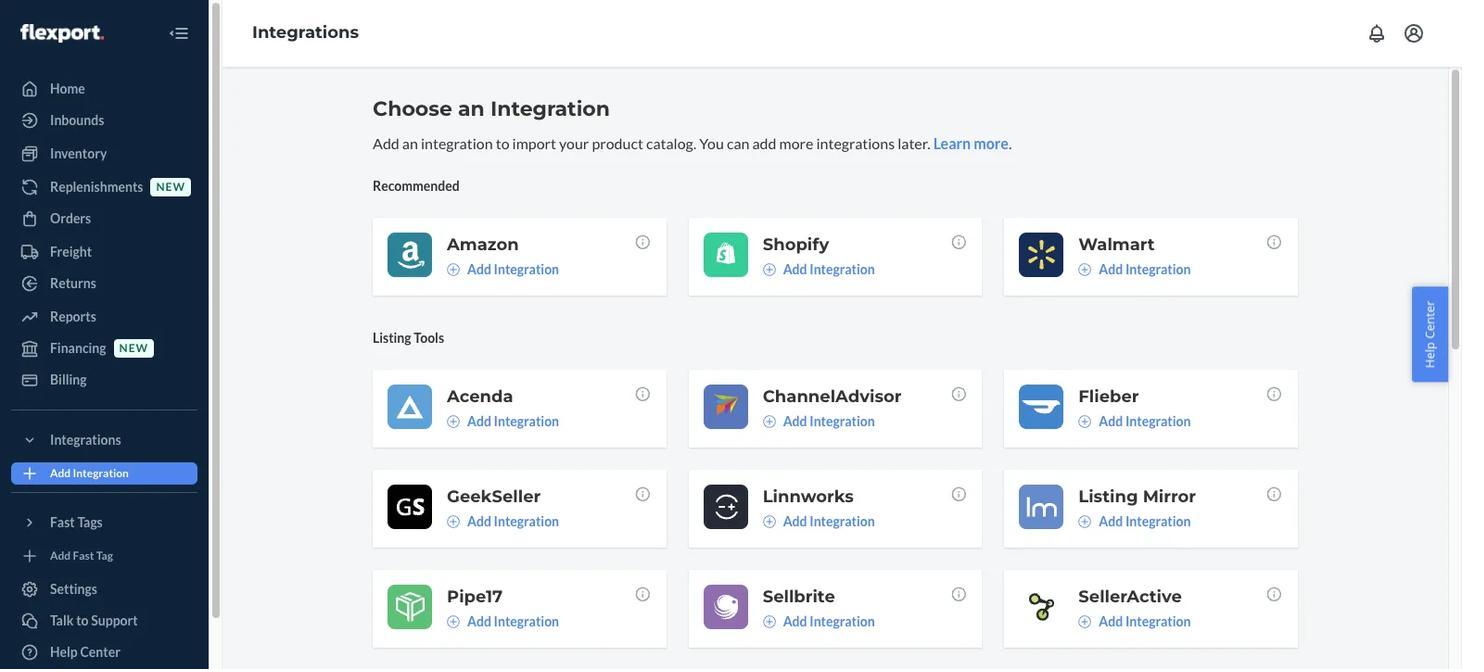 Task type: vqa. For each thing, say whether or not it's contained in the screenshot.
middle Shipping
no



Task type: describe. For each thing, give the bounding box(es) containing it.
choose an integration
[[373, 96, 610, 121]]

add integration link for listing mirror
[[1079, 513, 1191, 531]]

listing for listing mirror
[[1079, 487, 1138, 507]]

home link
[[11, 74, 197, 104]]

your
[[559, 134, 589, 152]]

you
[[699, 134, 724, 152]]

integrations
[[816, 134, 895, 152]]

settings link
[[11, 575, 197, 604]]

plus circle image for walmart
[[1079, 263, 1092, 276]]

integration
[[421, 134, 493, 152]]

plus circle image for selleractive
[[1079, 615, 1092, 628]]

add integration link for flieber
[[1079, 412, 1191, 431]]

new for replenishments
[[156, 180, 185, 194]]

plus circle image for geekseller
[[447, 515, 460, 528]]

listing tools
[[373, 330, 444, 346]]

product
[[592, 134, 643, 152]]

orders link
[[11, 204, 197, 234]]

integration for sellbrite
[[810, 614, 875, 629]]

integration up import
[[490, 96, 610, 121]]

inbounds
[[50, 112, 104, 128]]

add fast tag
[[50, 549, 113, 563]]

inbounds link
[[11, 106, 197, 135]]

integration for geekseller
[[494, 513, 559, 529]]

linnworks
[[763, 487, 854, 507]]

can
[[727, 134, 749, 152]]

amazon
[[447, 234, 519, 255]]

fast tags button
[[11, 508, 197, 538]]

freight link
[[11, 237, 197, 267]]

add integration link for shopify
[[763, 260, 875, 279]]

inventory
[[50, 146, 107, 161]]

catalog.
[[646, 134, 696, 152]]

later.
[[898, 134, 930, 152]]

acenda
[[447, 386, 513, 407]]

add integration for walmart
[[1099, 261, 1191, 277]]

integration for pipe17
[[494, 614, 559, 629]]

0 vertical spatial to
[[496, 134, 509, 152]]

add integration link for sellbrite
[[763, 613, 875, 631]]

billing
[[50, 372, 87, 388]]

add integration for geekseller
[[467, 513, 559, 529]]

talk
[[50, 613, 74, 629]]

add integration link for acenda
[[447, 412, 559, 431]]

add integration link for walmart
[[1079, 260, 1191, 279]]

sellbrite
[[763, 587, 835, 607]]

plus circle image for acenda
[[447, 415, 460, 428]]

add integration for selleractive
[[1099, 614, 1191, 629]]

integrations inside dropdown button
[[50, 432, 121, 448]]

add integration link for channeladvisor
[[763, 412, 875, 431]]

add for sellbrite
[[783, 614, 807, 629]]

financing
[[50, 340, 106, 356]]

returns
[[50, 275, 96, 291]]

add for walmart
[[1099, 261, 1123, 277]]

pipe17
[[447, 587, 503, 607]]

add integration link for pipe17
[[447, 613, 559, 631]]

open notifications image
[[1366, 22, 1388, 45]]

integration for linnworks
[[810, 513, 875, 529]]

add integration down integrations dropdown button at the left bottom of the page
[[50, 467, 129, 481]]

center inside button
[[1422, 301, 1438, 339]]

add
[[752, 134, 776, 152]]

add integration link for selleractive
[[1079, 613, 1191, 631]]

replenishments
[[50, 179, 143, 195]]

tags
[[77, 515, 103, 530]]

1 more from the left
[[779, 134, 814, 152]]

orders
[[50, 210, 91, 226]]

0 horizontal spatial help
[[50, 644, 78, 660]]

listing for listing tools
[[373, 330, 411, 346]]

0 vertical spatial integrations
[[252, 22, 359, 43]]

plus circle image for flieber
[[1079, 415, 1092, 428]]

add fast tag link
[[11, 545, 197, 567]]

1 vertical spatial center
[[80, 644, 120, 660]]

add for acenda
[[467, 413, 491, 429]]

add integration link down integrations dropdown button at the left bottom of the page
[[11, 463, 197, 485]]

fast tags
[[50, 515, 103, 530]]

help center inside button
[[1422, 301, 1438, 368]]



Task type: locate. For each thing, give the bounding box(es) containing it.
integration for shopify
[[810, 261, 875, 277]]

help
[[1422, 342, 1438, 368], [50, 644, 78, 660]]

add down pipe17 at the bottom left of page
[[467, 614, 491, 629]]

learn more button
[[933, 134, 1009, 155]]

integration down shopify
[[810, 261, 875, 277]]

add integration down flieber at the right bottom
[[1099, 413, 1191, 429]]

plus circle image down flieber at the right bottom
[[1079, 415, 1092, 428]]

plus circle image down amazon
[[447, 263, 460, 276]]

add integration down amazon
[[467, 261, 559, 277]]

add integration for channeladvisor
[[783, 413, 875, 429]]

0 horizontal spatial help center
[[50, 644, 120, 660]]

add integration link down amazon
[[447, 260, 559, 279]]

0 vertical spatial listing
[[373, 330, 411, 346]]

listing mirror
[[1079, 487, 1196, 507]]

1 vertical spatial to
[[76, 613, 89, 629]]

integration down walmart
[[1125, 261, 1191, 277]]

integration
[[490, 96, 610, 121], [494, 261, 559, 277], [810, 261, 875, 277], [1125, 261, 1191, 277], [494, 413, 559, 429], [810, 413, 875, 429], [1125, 413, 1191, 429], [73, 467, 129, 481], [494, 513, 559, 529], [810, 513, 875, 529], [1125, 513, 1191, 529], [494, 614, 559, 629], [810, 614, 875, 629], [1125, 614, 1191, 629]]

add integration for acenda
[[467, 413, 559, 429]]

add integration link down acenda
[[447, 412, 559, 431]]

add integration link down 'channeladvisor'
[[763, 412, 875, 431]]

0 horizontal spatial to
[[76, 613, 89, 629]]

2 more from the left
[[974, 134, 1009, 152]]

an
[[458, 96, 485, 121], [402, 134, 418, 152]]

add up fast tags
[[50, 467, 71, 481]]

1 vertical spatial listing
[[1079, 487, 1138, 507]]

channeladvisor
[[763, 386, 902, 407]]

plus circle image for shopify
[[763, 263, 776, 276]]

add integration for sellbrite
[[783, 614, 875, 629]]

plus circle image down linnworks
[[763, 515, 776, 528]]

new
[[156, 180, 185, 194], [119, 342, 148, 355]]

add integration link down linnworks
[[763, 513, 875, 531]]

add integration link for linnworks
[[763, 513, 875, 531]]

fast inside 'dropdown button'
[[50, 515, 75, 530]]

add down geekseller
[[467, 513, 491, 529]]

1 vertical spatial integrations
[[50, 432, 121, 448]]

0 horizontal spatial center
[[80, 644, 120, 660]]

add down walmart
[[1099, 261, 1123, 277]]

0 horizontal spatial new
[[119, 342, 148, 355]]

integration down 'channeladvisor'
[[810, 413, 875, 429]]

add an integration to import your product catalog. you can add more integrations later. learn more .
[[373, 134, 1012, 152]]

0 vertical spatial help center
[[1422, 301, 1438, 368]]

integrations button
[[11, 426, 197, 455]]

plus circle image for listing mirror
[[1079, 515, 1092, 528]]

add down 'channeladvisor'
[[783, 413, 807, 429]]

fast
[[50, 515, 75, 530], [73, 549, 94, 563]]

add down choose
[[373, 134, 399, 152]]

settings
[[50, 581, 97, 597]]

add down sellbrite
[[783, 614, 807, 629]]

integrations
[[252, 22, 359, 43], [50, 432, 121, 448]]

add integration link down listing mirror
[[1079, 513, 1191, 531]]

add down linnworks
[[783, 513, 807, 529]]

0 horizontal spatial an
[[402, 134, 418, 152]]

new for financing
[[119, 342, 148, 355]]

recommended
[[373, 178, 460, 194]]

import
[[512, 134, 556, 152]]

add up settings
[[50, 549, 71, 563]]

more
[[779, 134, 814, 152], [974, 134, 1009, 152]]

billing link
[[11, 365, 197, 395]]

add integration for flieber
[[1099, 413, 1191, 429]]

plus circle image down pipe17 at the bottom left of page
[[447, 615, 460, 628]]

talk to support link
[[11, 606, 197, 636]]

listing left mirror
[[1079, 487, 1138, 507]]

more right learn on the top of page
[[974, 134, 1009, 152]]

add inside "link"
[[50, 549, 71, 563]]

add integration for listing mirror
[[1099, 513, 1191, 529]]

add integration link down shopify
[[763, 260, 875, 279]]

add down listing mirror
[[1099, 513, 1123, 529]]

help center link
[[11, 638, 197, 668]]

inventory link
[[11, 139, 197, 169]]

add integration link
[[447, 260, 559, 279], [763, 260, 875, 279], [1079, 260, 1191, 279], [447, 412, 559, 431], [763, 412, 875, 431], [1079, 412, 1191, 431], [11, 463, 197, 485], [447, 513, 559, 531], [763, 513, 875, 531], [1079, 513, 1191, 531], [447, 613, 559, 631], [763, 613, 875, 631], [1079, 613, 1191, 631]]

add integration link down pipe17 at the bottom left of page
[[447, 613, 559, 631]]

integration down amazon
[[494, 261, 559, 277]]

add integration down geekseller
[[467, 513, 559, 529]]

0 vertical spatial an
[[458, 96, 485, 121]]

add for selleractive
[[1099, 614, 1123, 629]]

0 horizontal spatial integrations
[[50, 432, 121, 448]]

plus circle image down acenda
[[447, 415, 460, 428]]

flieber
[[1079, 386, 1139, 407]]

shopify
[[763, 234, 829, 255]]

0 vertical spatial help
[[1422, 342, 1438, 368]]

fast inside "link"
[[73, 549, 94, 563]]

center
[[1422, 301, 1438, 339], [80, 644, 120, 660]]

returns link
[[11, 269, 197, 299]]

integration for acenda
[[494, 413, 559, 429]]

listing
[[373, 330, 411, 346], [1079, 487, 1138, 507]]

choose
[[373, 96, 452, 121]]

reports
[[50, 309, 96, 324]]

add down flieber at the right bottom
[[1099, 413, 1123, 429]]

add integration down walmart
[[1099, 261, 1191, 277]]

talk to support
[[50, 613, 138, 629]]

add for pipe17
[[467, 614, 491, 629]]

integration down flieber at the right bottom
[[1125, 413, 1191, 429]]

.
[[1009, 134, 1012, 152]]

1 horizontal spatial help
[[1422, 342, 1438, 368]]

selleractive
[[1079, 587, 1182, 607]]

integration down mirror
[[1125, 513, 1191, 529]]

new down reports link
[[119, 342, 148, 355]]

add integration for amazon
[[467, 261, 559, 277]]

add for shopify
[[783, 261, 807, 277]]

0 horizontal spatial listing
[[373, 330, 411, 346]]

integration down acenda
[[494, 413, 559, 429]]

learn
[[933, 134, 971, 152]]

help center
[[1422, 301, 1438, 368], [50, 644, 120, 660]]

plus circle image for pipe17
[[447, 615, 460, 628]]

1 horizontal spatial integrations
[[252, 22, 359, 43]]

1 horizontal spatial listing
[[1079, 487, 1138, 507]]

add integration down listing mirror
[[1099, 513, 1191, 529]]

an down choose
[[402, 134, 418, 152]]

integration for channeladvisor
[[810, 413, 875, 429]]

add down shopify
[[783, 261, 807, 277]]

plus circle image for amazon
[[447, 263, 460, 276]]

plus circle image down walmart
[[1079, 263, 1092, 276]]

add integration down linnworks
[[783, 513, 875, 529]]

add down amazon
[[467, 261, 491, 277]]

to
[[496, 134, 509, 152], [76, 613, 89, 629]]

walmart
[[1079, 234, 1155, 255]]

1 horizontal spatial to
[[496, 134, 509, 152]]

plus circle image down shopify
[[763, 263, 776, 276]]

home
[[50, 81, 85, 96]]

0 vertical spatial new
[[156, 180, 185, 194]]

add integration link for amazon
[[447, 260, 559, 279]]

add integration down 'channeladvisor'
[[783, 413, 875, 429]]

fast left 'tag'
[[73, 549, 94, 563]]

add for channeladvisor
[[783, 413, 807, 429]]

1 vertical spatial help center
[[50, 644, 120, 660]]

add integration link down walmart
[[1079, 260, 1191, 279]]

add
[[373, 134, 399, 152], [467, 261, 491, 277], [783, 261, 807, 277], [1099, 261, 1123, 277], [467, 413, 491, 429], [783, 413, 807, 429], [1099, 413, 1123, 429], [50, 467, 71, 481], [467, 513, 491, 529], [783, 513, 807, 529], [1099, 513, 1123, 529], [50, 549, 71, 563], [467, 614, 491, 629], [783, 614, 807, 629], [1099, 614, 1123, 629]]

more right add
[[779, 134, 814, 152]]

integration for walmart
[[1125, 261, 1191, 277]]

plus circle image down sellbrite
[[763, 615, 776, 628]]

plus circle image for linnworks
[[763, 515, 776, 528]]

flexport logo image
[[20, 24, 104, 42]]

add integration down pipe17 at the bottom left of page
[[467, 614, 559, 629]]

add down acenda
[[467, 413, 491, 429]]

plus circle image
[[447, 263, 460, 276], [763, 415, 776, 428], [1079, 415, 1092, 428], [447, 515, 460, 528], [763, 615, 776, 628], [1079, 615, 1092, 628]]

1 vertical spatial fast
[[73, 549, 94, 563]]

0 vertical spatial center
[[1422, 301, 1438, 339]]

integration for amazon
[[494, 261, 559, 277]]

1 vertical spatial an
[[402, 134, 418, 152]]

add down selleractive
[[1099, 614, 1123, 629]]

close navigation image
[[168, 22, 190, 45]]

integration down pipe17 at the bottom left of page
[[494, 614, 559, 629]]

add for listing mirror
[[1099, 513, 1123, 529]]

integration down sellbrite
[[810, 614, 875, 629]]

to left import
[[496, 134, 509, 152]]

add for flieber
[[1099, 413, 1123, 429]]

add integration for linnworks
[[783, 513, 875, 529]]

geekseller
[[447, 487, 541, 507]]

plus circle image down 'channeladvisor'
[[763, 415, 776, 428]]

integration down geekseller
[[494, 513, 559, 529]]

support
[[91, 613, 138, 629]]

integration down linnworks
[[810, 513, 875, 529]]

1 horizontal spatial help center
[[1422, 301, 1438, 368]]

integration for selleractive
[[1125, 614, 1191, 629]]

plus circle image down geekseller
[[447, 515, 460, 528]]

add integration down shopify
[[783, 261, 875, 277]]

add for geekseller
[[467, 513, 491, 529]]

add integration link down geekseller
[[447, 513, 559, 531]]

add integration link down selleractive
[[1079, 613, 1191, 631]]

add integration down acenda
[[467, 413, 559, 429]]

integration down integrations dropdown button at the left bottom of the page
[[73, 467, 129, 481]]

1 vertical spatial help
[[50, 644, 78, 660]]

mirror
[[1143, 487, 1196, 507]]

reports link
[[11, 302, 197, 332]]

to right talk
[[76, 613, 89, 629]]

add integration down selleractive
[[1099, 614, 1191, 629]]

integrations link
[[252, 22, 359, 43]]

add integration link down flieber at the right bottom
[[1079, 412, 1191, 431]]

tools
[[414, 330, 444, 346]]

fast left tags
[[50, 515, 75, 530]]

integration for flieber
[[1125, 413, 1191, 429]]

add integration link down sellbrite
[[763, 613, 875, 631]]

add integration for pipe17
[[467, 614, 559, 629]]

plus circle image for channeladvisor
[[763, 415, 776, 428]]

plus circle image for sellbrite
[[763, 615, 776, 628]]

listing left tools
[[373, 330, 411, 346]]

1 horizontal spatial an
[[458, 96, 485, 121]]

1 horizontal spatial new
[[156, 180, 185, 194]]

plus circle image down selleractive
[[1079, 615, 1092, 628]]

plus circle image
[[763, 263, 776, 276], [1079, 263, 1092, 276], [447, 415, 460, 428], [763, 515, 776, 528], [1079, 515, 1092, 528], [447, 615, 460, 628]]

add integration link for geekseller
[[447, 513, 559, 531]]

open account menu image
[[1403, 22, 1425, 45]]

0 horizontal spatial more
[[779, 134, 814, 152]]

add integration for shopify
[[783, 261, 875, 277]]

0 vertical spatial fast
[[50, 515, 75, 530]]

an for add
[[402, 134, 418, 152]]

add integration down sellbrite
[[783, 614, 875, 629]]

plus circle image down listing mirror
[[1079, 515, 1092, 528]]

freight
[[50, 244, 92, 260]]

1 horizontal spatial more
[[974, 134, 1009, 152]]

help inside button
[[1422, 342, 1438, 368]]

1 vertical spatial new
[[119, 342, 148, 355]]

add for amazon
[[467, 261, 491, 277]]

add integration
[[467, 261, 559, 277], [783, 261, 875, 277], [1099, 261, 1191, 277], [467, 413, 559, 429], [783, 413, 875, 429], [1099, 413, 1191, 429], [50, 467, 129, 481], [467, 513, 559, 529], [783, 513, 875, 529], [1099, 513, 1191, 529], [467, 614, 559, 629], [783, 614, 875, 629], [1099, 614, 1191, 629]]

add for linnworks
[[783, 513, 807, 529]]

integration for listing mirror
[[1125, 513, 1191, 529]]

tag
[[96, 549, 113, 563]]

integration down selleractive
[[1125, 614, 1191, 629]]

1 horizontal spatial center
[[1422, 301, 1438, 339]]

new up orders link
[[156, 180, 185, 194]]

help center button
[[1412, 287, 1448, 382]]

an for choose
[[458, 96, 485, 121]]

an up integration
[[458, 96, 485, 121]]



